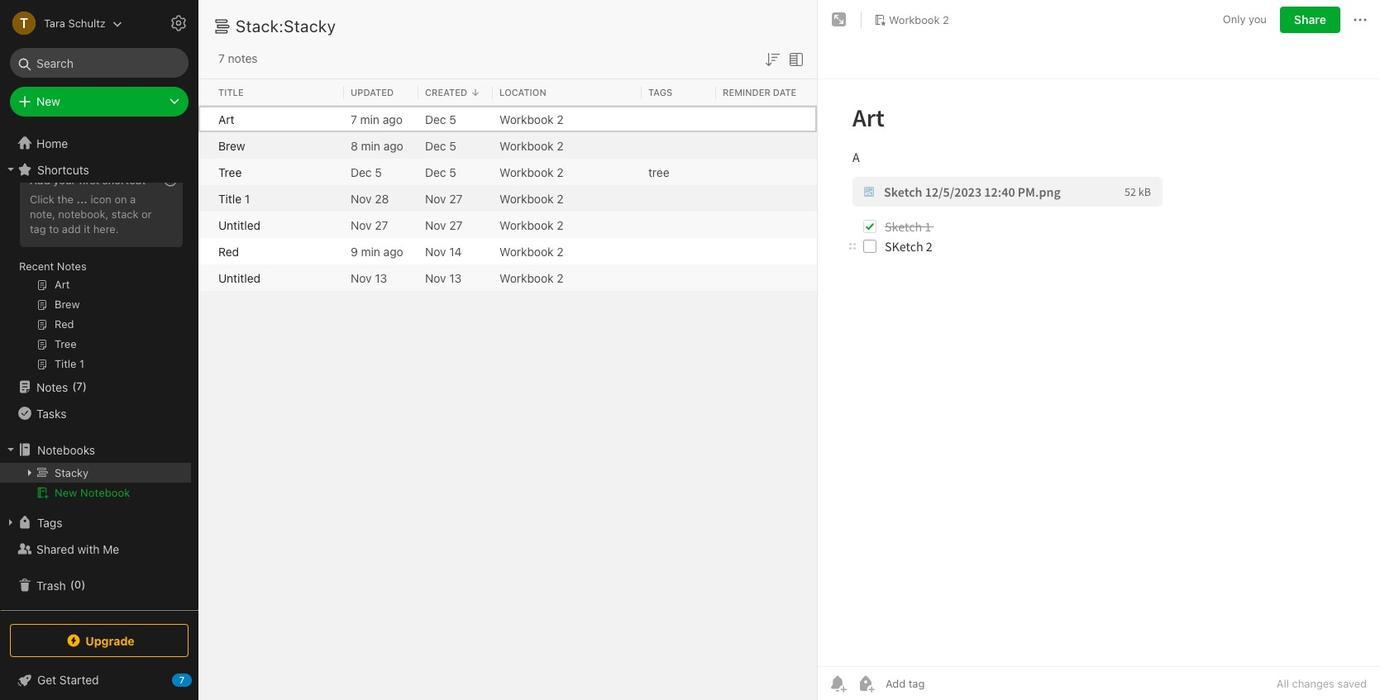 Task type: vqa. For each thing, say whether or not it's contained in the screenshot.
bottom 'Morning'
no



Task type: describe. For each thing, give the bounding box(es) containing it.
click
[[30, 193, 54, 206]]

home link
[[0, 130, 198, 156]]

0
[[74, 578, 81, 591]]

tags inside row group
[[648, 87, 672, 97]]

note list element
[[198, 0, 818, 700]]

shortcuts
[[37, 163, 89, 177]]

schultz
[[68, 16, 106, 29]]

shared
[[36, 542, 74, 556]]

add
[[62, 222, 81, 236]]

stack
[[112, 207, 138, 221]]

tasks
[[36, 406, 66, 421]]

tree containing home
[[0, 130, 198, 609]]

icon on a note, notebook, stack or tag to add it here.
[[30, 193, 152, 236]]

get started
[[37, 673, 99, 687]]

all changes saved
[[1277, 677, 1367, 691]]

you
[[1249, 13, 1267, 26]]

click the ...
[[30, 193, 88, 206]]

More actions field
[[1350, 7, 1370, 33]]

7 for 7 notes
[[218, 51, 225, 65]]

location
[[499, 87, 546, 97]]

Search text field
[[22, 48, 177, 78]]

title 1
[[218, 191, 250, 206]]

1
[[245, 191, 250, 206]]

upgrade button
[[10, 624, 189, 657]]

me
[[103, 542, 119, 556]]

nov 14
[[425, 244, 462, 258]]

1 13 from the left
[[375, 271, 387, 285]]

View options field
[[782, 48, 806, 69]]

on
[[114, 193, 127, 206]]

new for new
[[36, 94, 60, 108]]

2 for 9 min ago
[[557, 244, 564, 258]]

settings image
[[169, 13, 189, 33]]

all
[[1277, 677, 1289, 691]]

click to collapse image
[[192, 670, 205, 690]]

2 nov 13 from the left
[[425, 271, 462, 285]]

shared with me link
[[0, 536, 191, 562]]

expand note image
[[829, 10, 849, 30]]

workbook 2 for nov 27
[[499, 218, 564, 232]]

recent
[[19, 260, 54, 273]]

home
[[36, 136, 68, 150]]

0 vertical spatial notes
[[57, 260, 87, 273]]

workbook for 9 min ago
[[499, 244, 554, 258]]

sort options image
[[762, 49, 782, 69]]

14
[[449, 244, 462, 258]]

red
[[218, 244, 239, 258]]

the
[[57, 193, 74, 206]]

icon
[[90, 193, 112, 206]]

it
[[84, 222, 90, 236]]

share
[[1294, 12, 1326, 26]]

2 inside button
[[943, 13, 949, 26]]

ago for 9 min ago
[[383, 244, 403, 258]]

tags button
[[0, 509, 191, 536]]

stack:stacky
[[236, 17, 336, 36]]

8
[[351, 139, 358, 153]]

upgrade
[[85, 634, 135, 648]]

brew
[[218, 139, 245, 153]]

note window element
[[818, 0, 1380, 700]]

nov 28
[[351, 191, 389, 206]]

here.
[[93, 222, 119, 236]]

tara
[[44, 16, 65, 29]]

shortcut
[[102, 174, 146, 187]]

title for title
[[218, 87, 244, 97]]

only
[[1223, 13, 1246, 26]]

recent notes
[[19, 260, 87, 273]]

9
[[351, 244, 358, 258]]

tags inside button
[[37, 516, 62, 530]]

note,
[[30, 207, 55, 221]]

( for notes
[[72, 380, 76, 393]]

untitled for nov 13
[[218, 271, 261, 285]]

tag
[[30, 222, 46, 236]]

only you
[[1223, 13, 1267, 26]]

workbook for nov 27
[[499, 218, 554, 232]]

2 for 8 min ago
[[557, 139, 564, 153]]

notebook
[[80, 486, 130, 499]]

7 for 7 min ago
[[351, 112, 357, 126]]

tree
[[648, 165, 670, 179]]

arrow image
[[23, 466, 36, 480]]

title for title 1
[[218, 191, 242, 206]]

Note Editor text field
[[818, 79, 1380, 667]]

notes inside notes ( 7 )
[[36, 380, 68, 394]]

updated
[[351, 87, 394, 97]]

shortcuts button
[[0, 156, 191, 183]]



Task type: locate. For each thing, give the bounding box(es) containing it.
new notebook button
[[0, 483, 191, 503]]

expand notebooks image
[[4, 443, 17, 456]]

nov 13
[[351, 271, 387, 285], [425, 271, 462, 285]]

Sort field
[[762, 48, 782, 69]]

share button
[[1280, 7, 1341, 33]]

row group
[[198, 79, 817, 106], [198, 106, 817, 291]]

notes up tasks on the bottom left of page
[[36, 380, 68, 394]]

nov 27 for 28
[[425, 191, 463, 206]]

1 vertical spatial ago
[[383, 139, 403, 153]]

untitled down red
[[218, 271, 261, 285]]

new notebook
[[55, 486, 130, 499]]

ago up 8 min ago
[[383, 112, 403, 126]]

1 row group from the top
[[198, 79, 817, 106]]

dec
[[425, 112, 446, 126], [425, 139, 446, 153], [351, 165, 372, 179], [425, 165, 446, 179]]

min right 8
[[361, 139, 380, 153]]

workbook 2 for nov 28
[[499, 191, 564, 206]]

Help and Learning task checklist field
[[0, 667, 198, 694]]

) up tasks button
[[83, 380, 87, 393]]

13 down 9 min ago
[[375, 271, 387, 285]]

) inside trash ( 0 )
[[81, 578, 85, 591]]

min
[[360, 112, 380, 126], [361, 139, 380, 153], [361, 244, 380, 258]]

2 row group from the top
[[198, 106, 817, 291]]

1 horizontal spatial 13
[[449, 271, 462, 285]]

2 vertical spatial ago
[[383, 244, 403, 258]]

7 notes
[[218, 51, 258, 65]]

0 vertical spatial untitled
[[218, 218, 261, 232]]

saved
[[1338, 677, 1367, 691]]

1 horizontal spatial nov 13
[[425, 271, 462, 285]]

2 for nov 27
[[557, 218, 564, 232]]

0 vertical spatial title
[[218, 87, 244, 97]]

( inside notes ( 7 )
[[72, 380, 76, 393]]

( up tasks button
[[72, 380, 76, 393]]

created
[[425, 87, 467, 97]]

( for trash
[[70, 578, 74, 591]]

tags up tree at top left
[[648, 87, 672, 97]]

add a reminder image
[[828, 674, 848, 694]]

first
[[79, 174, 99, 187]]

2 untitled from the top
[[218, 271, 261, 285]]

new left notebook
[[55, 486, 77, 499]]

art
[[218, 112, 234, 126]]

) inside notes ( 7 )
[[83, 380, 87, 393]]

workbook for nov 28
[[499, 191, 554, 206]]

9 min ago
[[351, 244, 403, 258]]

nov 13 down nov 14
[[425, 271, 462, 285]]

7
[[218, 51, 225, 65], [351, 112, 357, 126], [76, 380, 83, 393], [179, 675, 185, 686]]

ago
[[383, 112, 403, 126], [383, 139, 403, 153], [383, 244, 403, 258]]

cell
[[198, 106, 212, 132], [716, 132, 817, 159], [716, 159, 817, 185], [716, 185, 817, 212], [716, 212, 817, 238], [716, 265, 817, 291], [0, 463, 191, 483]]

7 left notes
[[218, 51, 225, 65]]

your
[[53, 174, 76, 187]]

untitled for nov 27
[[218, 218, 261, 232]]

( right trash
[[70, 578, 74, 591]]

nov
[[351, 191, 372, 206], [425, 191, 446, 206], [351, 218, 372, 232], [425, 218, 446, 232], [425, 244, 446, 258], [351, 271, 372, 285], [425, 271, 446, 285]]

a
[[130, 193, 136, 206]]

workbook 2 button
[[868, 8, 955, 31]]

or
[[141, 207, 152, 221]]

1 vertical spatial tags
[[37, 516, 62, 530]]

get
[[37, 673, 56, 687]]

2 vertical spatial min
[[361, 244, 380, 258]]

new inside popup button
[[36, 94, 60, 108]]

0 horizontal spatial 13
[[375, 271, 387, 285]]

to
[[49, 222, 59, 236]]

0 vertical spatial (
[[72, 380, 76, 393]]

ago for 8 min ago
[[383, 139, 403, 153]]

5
[[449, 112, 456, 126], [449, 139, 456, 153], [375, 165, 382, 179], [449, 165, 456, 179]]

reminder
[[723, 87, 771, 97]]

13 down the 14
[[449, 271, 462, 285]]

7 inside notes ( 7 )
[[76, 380, 83, 393]]

tasks button
[[0, 400, 191, 427]]

notes
[[57, 260, 87, 273], [36, 380, 68, 394]]

2 for dec 5
[[557, 165, 564, 179]]

1 vertical spatial min
[[361, 139, 380, 153]]

min for 7
[[360, 112, 380, 126]]

row group containing art
[[198, 106, 817, 291]]

Add tag field
[[884, 676, 1008, 691]]

7 min ago
[[351, 112, 403, 126]]

1 vertical spatial untitled
[[218, 271, 261, 285]]

notes
[[228, 51, 258, 65]]

7 up 8
[[351, 112, 357, 126]]

workbook
[[889, 13, 940, 26], [499, 112, 554, 126], [499, 139, 554, 153], [499, 165, 554, 179], [499, 191, 554, 206], [499, 218, 554, 232], [499, 244, 554, 258], [499, 271, 554, 285]]

) right trash
[[81, 578, 85, 591]]

new notebook group
[[0, 463, 191, 509]]

new inside button
[[55, 486, 77, 499]]

workbook for 8 min ago
[[499, 139, 554, 153]]

0 vertical spatial min
[[360, 112, 380, 126]]

min for 8
[[361, 139, 380, 153]]

7 up tasks button
[[76, 380, 83, 393]]

notebook,
[[58, 207, 109, 221]]

expand tags image
[[4, 516, 17, 529]]

tree
[[0, 130, 198, 609]]

workbook inside button
[[889, 13, 940, 26]]

2 title from the top
[[218, 191, 242, 206]]

nov 27
[[425, 191, 463, 206], [351, 218, 388, 232], [425, 218, 463, 232]]

untitled down title 1
[[218, 218, 261, 232]]

add
[[30, 174, 50, 187]]

new for new notebook
[[55, 486, 77, 499]]

add your first shortcut
[[30, 174, 146, 187]]

workbook for dec 5
[[499, 165, 554, 179]]

workbook 2 for 8 min ago
[[499, 139, 564, 153]]

1 title from the top
[[218, 87, 244, 97]]

1 vertical spatial title
[[218, 191, 242, 206]]

min for 9
[[361, 244, 380, 258]]

trash ( 0 )
[[36, 578, 85, 593]]

title up art
[[218, 87, 244, 97]]

1 vertical spatial )
[[81, 578, 85, 591]]

workbook 2 for nov 13
[[499, 271, 564, 285]]

2 13 from the left
[[449, 271, 462, 285]]

tara schultz
[[44, 16, 106, 29]]

0 vertical spatial ago
[[383, 112, 403, 126]]

title
[[218, 87, 244, 97], [218, 191, 242, 206]]

...
[[76, 193, 88, 206]]

new up home
[[36, 94, 60, 108]]

workbook for nov 13
[[499, 271, 554, 285]]

ago for 7 min ago
[[383, 112, 403, 126]]

tags up the shared
[[37, 516, 62, 530]]

) for trash
[[81, 578, 85, 591]]

1 vertical spatial (
[[70, 578, 74, 591]]

8 min ago
[[351, 139, 403, 153]]

workbook 2
[[889, 13, 949, 26], [499, 112, 564, 126], [499, 139, 564, 153], [499, 165, 564, 179], [499, 191, 564, 206], [499, 218, 564, 232], [499, 244, 564, 258], [499, 271, 564, 285]]

min right 9
[[361, 244, 380, 258]]

changes
[[1292, 677, 1335, 691]]

new button
[[10, 87, 189, 117]]

trash
[[36, 578, 66, 593]]

1 untitled from the top
[[218, 218, 261, 232]]

1 horizontal spatial tags
[[648, 87, 672, 97]]

0 horizontal spatial tags
[[37, 516, 62, 530]]

ago right 9
[[383, 244, 403, 258]]

Account field
[[0, 7, 122, 40]]

2 for nov 28
[[557, 191, 564, 206]]

7 left click to collapse image
[[179, 675, 185, 686]]

nov 27 for 27
[[425, 218, 463, 232]]

notes ( 7 )
[[36, 380, 87, 394]]

reminder date
[[723, 87, 797, 97]]

0 vertical spatial tags
[[648, 87, 672, 97]]

7 inside help and learning task checklist field
[[179, 675, 185, 686]]

0 horizontal spatial nov 13
[[351, 271, 387, 285]]

group containing add your first shortcut
[[0, 159, 191, 380]]

title left 1
[[218, 191, 242, 206]]

1 vertical spatial new
[[55, 486, 77, 499]]

27 for 27
[[449, 218, 463, 232]]

workbook 2 for 9 min ago
[[499, 244, 564, 258]]

) for notes
[[83, 380, 87, 393]]

more actions image
[[1350, 10, 1370, 30]]

tags
[[648, 87, 672, 97], [37, 516, 62, 530]]

28
[[375, 191, 389, 206]]

1 nov 13 from the left
[[351, 271, 387, 285]]

workbook 2 for dec 5
[[499, 165, 564, 179]]

date
[[773, 87, 797, 97]]

0 vertical spatial new
[[36, 94, 60, 108]]

notebooks link
[[0, 437, 191, 463]]

1 vertical spatial notes
[[36, 380, 68, 394]]

ago down 7 min ago at the top left of the page
[[383, 139, 403, 153]]

new
[[36, 94, 60, 108], [55, 486, 77, 499]]

tree
[[218, 165, 242, 179]]

0 vertical spatial )
[[83, 380, 87, 393]]

group inside "tree"
[[0, 159, 191, 380]]

( inside trash ( 0 )
[[70, 578, 74, 591]]

nov 13 down 9 min ago
[[351, 271, 387, 285]]

27
[[449, 191, 463, 206], [375, 218, 388, 232], [449, 218, 463, 232]]

add tag image
[[856, 674, 876, 694]]

27 for 28
[[449, 191, 463, 206]]

7 for 7
[[179, 675, 185, 686]]

workbook 2 inside button
[[889, 13, 949, 26]]

shared with me
[[36, 542, 119, 556]]

min down updated
[[360, 112, 380, 126]]

None search field
[[22, 48, 177, 78]]

started
[[59, 673, 99, 687]]

row group containing title
[[198, 79, 817, 106]]

with
[[77, 542, 100, 556]]

group
[[0, 159, 191, 380]]

notes right "recent"
[[57, 260, 87, 273]]

notebooks
[[37, 443, 95, 457]]

2 for nov 13
[[557, 271, 564, 285]]



